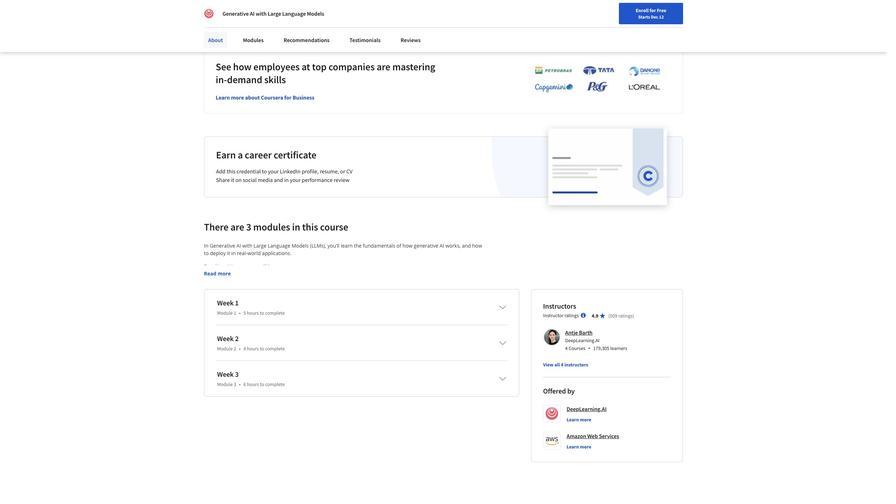 Task type: vqa. For each thing, say whether or not it's contained in the screenshot.


Task type: locate. For each thing, give the bounding box(es) containing it.
specialization
[[417, 398, 449, 405], [226, 405, 258, 412]]

is
[[215, 383, 219, 390]]

more down demand
[[231, 94, 244, 101]]

your
[[219, 7, 228, 14], [268, 168, 279, 175], [290, 176, 301, 183], [299, 323, 310, 330]]

opportunities
[[271, 330, 302, 337]]

to up "use"
[[204, 293, 209, 300]]

machine
[[283, 390, 303, 397]]

model's
[[305, 300, 324, 307]]

and right budget, at the bottom of the page
[[455, 300, 464, 307]]

1 vertical spatial with
[[243, 242, 253, 249]]

generative up the trained,
[[396, 270, 420, 277]]

should
[[293, 383, 309, 390], [472, 383, 488, 390]]

performance down budget, at the bottom of the page
[[434, 315, 465, 322]]

specialization down loss
[[417, 398, 449, 405]]

179,305
[[594, 345, 610, 351]]

1 vertical spatial as
[[338, 390, 343, 397]]

cases
[[299, 293, 312, 300]]

1 horizontal spatial fundamentals
[[450, 405, 482, 412]]

will
[[253, 360, 261, 367], [232, 368, 240, 375]]

3 up intermediate in the left of the page
[[235, 370, 239, 379]]

1 horizontal spatial linkedin
[[280, 168, 301, 175]]

1 vertical spatial companies
[[357, 360, 383, 367]]

2 horizontal spatial 4
[[566, 345, 568, 351]]

1 week from the top
[[217, 298, 234, 307]]

0 vertical spatial specialization
[[417, 398, 449, 405]]

course,
[[237, 263, 253, 270], [258, 383, 275, 390]]

0 horizontal spatial learn
[[268, 263, 280, 270]]

are left the mastering
[[377, 60, 391, 73]]

employees
[[254, 60, 300, 73]]

credential
[[237, 168, 261, 175]]

1 horizontal spatial that
[[317, 285, 326, 292]]

generative inside in generative ai with large language models (llms), you'll learn the fundamentals of how generative ai works, and how to deploy it in real-world applications.
[[414, 242, 439, 249]]

technology.
[[447, 368, 474, 375]]

0 vertical spatial course,
[[237, 263, 253, 270]]

free
[[658, 7, 667, 14]]

0 horizontal spatial learners
[[261, 368, 280, 375]]

add
[[204, 7, 212, 14], [216, 168, 226, 175]]

1 vertical spatial complete
[[265, 345, 285, 352]]

it right deploy
[[227, 250, 230, 257]]

to inside week 2 module 2 • 4 hours to complete
[[260, 345, 264, 352]]

language
[[283, 10, 306, 17], [268, 242, 291, 249]]

ai.
[[230, 413, 236, 420]]

or inside by taking this course, you'll learn to: - deeply understand generative ai, describing the key steps in a typical llm-based generative ai lifecycle, from data gathering and model selection, to performance evaluation and deployment - describe in detail the transformer architecture that powers llms, how they're trained, and how fine-tuning enables llms to be adapted to a variety of specific use cases - use empirical scaling laws to optimize the model's objective function across dataset size, compute budget, and inference requirements - apply state-of-the art training, tuning, inference, tools, and deployment methods to maximize the performance of models within the specific constraints of your project - discuss the challenges and opportunities that generative ai creates for businesses after hearing stories from industry researchers and practitioners developers who have a good foundational understanding of how llms work, as well the best practices behind training and deploying them, will be able to make good decisions for their companies and more quickly build working prototypes. this course will support learners in building practical intuition about how to best utilize this exciting new technology. this is an intermediate course, so you should have some experience coding in python to get the most out of it. you should also be familiar with the basics of machine learning, such as supervised and unsupervised learning, loss functions, and splitting data into training, validation, and test sets. if you have taken the machine learning specialization or deep learning specialization from deeplearning.ai, you'll be ready to take this course and dive deeper into the fundamentals of generative ai.
[[450, 398, 455, 405]]

0 horizontal spatial you'll
[[313, 405, 325, 412]]

training, down basics
[[246, 398, 265, 405]]

read more
[[204, 270, 231, 277]]

1 vertical spatial specific
[[247, 323, 264, 330]]

companies inside by taking this course, you'll learn to: - deeply understand generative ai, describing the key steps in a typical llm-based generative ai lifecycle, from data gathering and model selection, to performance evaluation and deployment - describe in detail the transformer architecture that powers llms, how they're trained, and how fine-tuning enables llms to be adapted to a variety of specific use cases - use empirical scaling laws to optimize the model's objective function across dataset size, compute budget, and inference requirements - apply state-of-the art training, tuning, inference, tools, and deployment methods to maximize the performance of models within the specific constraints of your project - discuss the challenges and opportunities that generative ai creates for businesses after hearing stories from industry researchers and practitioners developers who have a good foundational understanding of how llms work, as well the best practices behind training and deploying them, will be able to make good decisions for their companies and more quickly build working prototypes. this course will support learners in building practical intuition about how to best utilize this exciting new technology. this is an intermediate course, so you should have some experience coding in python to get the most out of it. you should also be familiar with the basics of machine learning, such as supervised and unsupervised learning, loss functions, and splitting data into training, validation, and test sets. if you have taken the machine learning specialization or deep learning specialization from deeplearning.ai, you'll be ready to take this course and dive deeper into the fundamentals of generative ai.
[[357, 360, 383, 367]]

new
[[436, 368, 446, 375]]

learn more button for deeplearning.ai
[[567, 416, 592, 423]]

antje
[[566, 329, 578, 336]]

more for read more "button"
[[218, 270, 231, 277]]

fundamentals down deep
[[450, 405, 482, 412]]

4 inside antje barth deeplearning.ai 4 courses • 179,305 learners
[[566, 345, 568, 351]]

0 horizontal spatial about
[[245, 94, 260, 101]]

in right media
[[284, 176, 289, 183]]

best left utilize
[[381, 368, 391, 375]]

- left "use"
[[204, 300, 206, 307]]

career
[[245, 148, 272, 161]]

llms left work,
[[357, 353, 369, 360]]

dataset
[[384, 300, 401, 307]]

architecture
[[287, 285, 315, 292]]

week inside week 2 module 2 • 4 hours to complete
[[217, 334, 234, 343]]

2 learn more from the top
[[567, 444, 592, 450]]

demand
[[227, 73, 263, 86]]

week
[[217, 298, 234, 307], [217, 334, 234, 343], [217, 370, 234, 379]]

the inside in generative ai with large language models (llms), you'll learn the fundamentals of how generative ai works, and how to deploy it in real-world applications.
[[354, 242, 362, 249]]

this up the understand
[[227, 263, 235, 270]]

from up tuning
[[448, 270, 460, 277]]

0 vertical spatial best
[[410, 353, 420, 360]]

1 vertical spatial from
[[448, 330, 459, 337]]

1 horizontal spatial learning,
[[414, 390, 434, 397]]

ratings right 509
[[619, 313, 633, 319]]

0 horizontal spatial have
[[243, 353, 254, 360]]

ai
[[250, 10, 255, 17], [237, 242, 241, 249], [440, 242, 445, 249], [422, 270, 426, 277], [340, 330, 345, 337]]

add inside add this credential to your linkedin profile, resume, or cv share it on social media and in your performance review
[[216, 168, 226, 175]]

0 horizontal spatial linkedin
[[229, 7, 247, 14]]

it inside add this credential to your linkedin profile, resume, or cv share it on social media and in your performance review
[[231, 176, 235, 183]]

this inside add this credential to your linkedin profile, resume, or cv share it on social media and in your performance review
[[227, 168, 236, 175]]

to down detail
[[238, 293, 243, 300]]

to down work,
[[375, 368, 380, 375]]

2 vertical spatial hours
[[247, 381, 259, 387]]

practitioners
[[243, 338, 273, 345]]

course up in generative ai with large language models (llms), you'll learn the fundamentals of how generative ai works, and how to deploy it in real-world applications.
[[320, 220, 349, 233]]

1 vertical spatial linkedin
[[280, 168, 301, 175]]

2 module from the top
[[217, 345, 233, 352]]

and inside add this credential to your linkedin profile, resume, or cv share it on social media and in your performance review
[[274, 176, 283, 183]]

course
[[320, 220, 349, 233], [215, 368, 231, 375], [375, 405, 390, 412]]

week down within
[[217, 334, 234, 343]]

4 - from the top
[[204, 315, 206, 322]]

learners inside by taking this course, you'll learn to: - deeply understand generative ai, describing the key steps in a typical llm-based generative ai lifecycle, from data gathering and model selection, to performance evaluation and deployment - describe in detail the transformer architecture that powers llms, how they're trained, and how fine-tuning enables llms to be adapted to a variety of specific use cases - use empirical scaling laws to optimize the model's objective function across dataset size, compute budget, and inference requirements - apply state-of-the art training, tuning, inference, tools, and deployment methods to maximize the performance of models within the specific constraints of your project - discuss the challenges and opportunities that generative ai creates for businesses after hearing stories from industry researchers and practitioners developers who have a good foundational understanding of how llms work, as well the best practices behind training and deploying them, will be able to make good decisions for their companies and more quickly build working prototypes. this course will support learners in building practical intuition about how to best utilize this exciting new technology. this is an intermediate course, so you should have some experience coding in python to get the most out of it. you should also be familiar with the basics of machine learning, such as supervised and unsupervised learning, loss functions, and splitting data into training, validation, and test sets. if you have taken the machine learning specialization or deep learning specialization from deeplearning.ai, you'll be ready to take this course and dive deeper into the fundamentals of generative ai.
[[261, 368, 280, 375]]

1 horizontal spatial specialization
[[417, 398, 449, 405]]

more down deeplearning.ai link
[[581, 416, 592, 423]]

2 hours from the top
[[247, 345, 259, 352]]

to up media
[[262, 168, 267, 175]]

into
[[236, 398, 245, 405], [431, 405, 440, 412]]

course, up basics
[[258, 383, 275, 390]]

for right creates
[[364, 330, 371, 337]]

modules
[[243, 36, 264, 44]]

2 vertical spatial module
[[217, 381, 233, 387]]

practices
[[421, 353, 442, 360]]

instructor
[[544, 312, 564, 319]]

in generative ai with large language models (llms), you'll learn the fundamentals of how generative ai works, and how to deploy it in real-world applications.
[[204, 242, 484, 257]]

your right deeplearning.ai icon
[[219, 7, 228, 14]]

2 horizontal spatial course
[[375, 405, 390, 412]]

-
[[204, 270, 206, 277], [204, 285, 206, 292], [204, 300, 206, 307], [204, 315, 206, 322], [204, 330, 206, 337]]

transformer
[[258, 285, 286, 292]]

generative left works,
[[414, 242, 439, 249]]

this down 'developers'
[[204, 368, 214, 375]]

that
[[317, 285, 326, 292], [304, 330, 313, 337]]

0 vertical spatial you
[[283, 383, 292, 390]]

2 this from the top
[[204, 383, 214, 390]]

about down demand
[[245, 94, 260, 101]]

in
[[284, 176, 289, 183], [292, 220, 301, 233], [232, 250, 236, 257], [343, 270, 347, 277], [229, 285, 233, 292], [281, 368, 285, 375], [381, 383, 385, 390]]

decisions
[[314, 360, 336, 367]]

models up recommendations link
[[307, 10, 325, 17]]

dive
[[402, 405, 412, 412]]

module down the "researchers"
[[217, 345, 233, 352]]

the
[[354, 242, 362, 249], [311, 270, 319, 277], [249, 285, 256, 292], [296, 300, 304, 307], [241, 315, 248, 322], [425, 315, 433, 322], [238, 323, 246, 330], [226, 330, 233, 337], [401, 353, 409, 360], [419, 383, 426, 390], [252, 390, 260, 397], [365, 398, 373, 405], [441, 405, 449, 412]]

add up share
[[216, 168, 226, 175]]

reviews link
[[397, 32, 425, 48]]

• inside week 3 module 3 • 6 hours to complete
[[239, 381, 241, 387]]

learn inside by taking this course, you'll learn to: - deeply understand generative ai, describing the key steps in a typical llm-based generative ai lifecycle, from data gathering and model selection, to performance evaluation and deployment - describe in detail the transformer architecture that powers llms, how they're trained, and how fine-tuning enables llms to be adapted to a variety of specific use cases - use empirical scaling laws to optimize the model's objective function across dataset size, compute budget, and inference requirements - apply state-of-the art training, tuning, inference, tools, and deployment methods to maximize the performance of models within the specific constraints of your project - discuss the challenges and opportunities that generative ai creates for businesses after hearing stories from industry researchers and practitioners developers who have a good foundational understanding of how llms work, as well the best practices behind training and deploying them, will be able to make good decisions for their companies and more quickly build working prototypes. this course will support learners in building practical intuition about how to best utilize this exciting new technology. this is an intermediate course, so you should have some experience coding in python to get the most out of it. you should also be familiar with the basics of machine learning, such as supervised and unsupervised learning, loss functions, and splitting data into training, validation, and test sets. if you have taken the machine learning specialization or deep learning specialization from deeplearning.ai, you'll be ready to take this course and dive deeper into the fundamentals of generative ai.
[[268, 263, 280, 270]]

large right profile
[[268, 10, 281, 17]]

instructors
[[565, 361, 589, 368]]

1 vertical spatial best
[[381, 368, 391, 375]]

4
[[566, 345, 568, 351], [244, 345, 246, 352], [561, 361, 564, 368]]

to up basics
[[260, 381, 264, 387]]

module
[[217, 310, 233, 316], [217, 345, 233, 352], [217, 381, 233, 387]]

3 hours from the top
[[247, 381, 259, 387]]

be down if
[[326, 405, 332, 412]]

stories
[[431, 330, 446, 337]]

0 vertical spatial this
[[204, 368, 214, 375]]

you right if
[[328, 398, 337, 405]]

1 vertical spatial add
[[216, 168, 226, 175]]

0 horizontal spatial course
[[215, 368, 231, 375]]

offered by
[[544, 386, 575, 395]]

hours for 3
[[247, 381, 259, 387]]

learners inside antje barth deeplearning.ai 4 courses • 179,305 learners
[[611, 345, 628, 351]]

tuning,
[[278, 315, 294, 322]]

1 learn more from the top
[[567, 416, 592, 423]]

0 vertical spatial or
[[340, 168, 346, 175]]

python
[[386, 383, 403, 390]]

1 module from the top
[[217, 310, 233, 316]]

hours down practitioners at the bottom of page
[[247, 345, 259, 352]]

2 learn more button from the top
[[567, 443, 592, 450]]

0 vertical spatial will
[[253, 360, 261, 367]]

their
[[345, 360, 356, 367]]

or inside add this credential to your linkedin profile, resume, or cv share it on social media and in your performance review
[[340, 168, 346, 175]]

0 vertical spatial hours
[[247, 310, 259, 316]]

0 horizontal spatial 4
[[244, 345, 246, 352]]

1 horizontal spatial data
[[461, 270, 471, 277]]

for up dec
[[650, 7, 657, 14]]

None search field
[[102, 19, 273, 33]]

apply
[[207, 315, 220, 322]]

learn
[[341, 242, 353, 249], [268, 263, 280, 270]]

0 horizontal spatial add
[[204, 7, 212, 14]]

to inside week 3 module 3 • 6 hours to complete
[[260, 381, 264, 387]]

most
[[428, 383, 440, 390]]

for left business
[[285, 94, 292, 101]]

0 horizontal spatial learning
[[204, 405, 225, 412]]

1 vertical spatial you'll
[[313, 405, 325, 412]]

more inside by taking this course, you'll learn to: - deeply understand generative ai, describing the key steps in a typical llm-based generative ai lifecycle, from data gathering and model selection, to performance evaluation and deployment - describe in detail the transformer architecture that powers llms, how they're trained, and how fine-tuning enables llms to be adapted to a variety of specific use cases - use empirical scaling laws to optimize the model's objective function across dataset size, compute budget, and inference requirements - apply state-of-the art training, tuning, inference, tools, and deployment methods to maximize the performance of models within the specific constraints of your project - discuss the challenges and opportunities that generative ai creates for businesses after hearing stories from industry researchers and practitioners developers who have a good foundational understanding of how llms work, as well the best practices behind training and deploying them, will be able to make good decisions for their companies and more quickly build working prototypes. this course will support learners in building practical intuition about how to best utilize this exciting new technology. this is an intermediate course, so you should have some experience coding in python to get the most out of it. you should also be familiar with the basics of machine learning, such as supervised and unsupervised learning, loss functions, and splitting data into training, validation, and test sets. if you have taken the machine learning specialization or deep learning specialization from deeplearning.ai, you'll be ready to take this course and dive deeper into the fundamentals of generative ai.
[[394, 360, 407, 367]]

hours inside week 3 module 3 • 6 hours to complete
[[247, 381, 259, 387]]

1 horizontal spatial as
[[384, 353, 389, 360]]

1
[[235, 298, 239, 307], [234, 310, 236, 316]]

this
[[227, 168, 236, 175], [302, 220, 318, 233], [227, 263, 235, 270], [407, 368, 416, 375], [365, 405, 373, 412]]

deeplearning.ai down barth
[[566, 337, 600, 344]]

add for add to your linkedin profile
[[204, 7, 212, 14]]

learn down "in-"
[[216, 94, 230, 101]]

hours inside week 2 module 2 • 4 hours to complete
[[247, 345, 259, 352]]

this up on
[[227, 168, 236, 175]]

1 horizontal spatial you
[[328, 398, 337, 405]]

week inside week 3 module 3 • 6 hours to complete
[[217, 370, 234, 379]]

- left the describe
[[204, 285, 206, 292]]

0 vertical spatial module
[[217, 310, 233, 316]]

deployment down function
[[344, 315, 372, 322]]

1 learn more button from the top
[[567, 416, 592, 423]]

learn more button down amazon
[[567, 443, 592, 450]]

learn for amazon web services
[[567, 444, 580, 450]]

( 509 ratings )
[[609, 313, 635, 319]]

0 vertical spatial it
[[231, 176, 235, 183]]

2 vertical spatial have
[[338, 398, 350, 405]]

learners right the 179,305
[[611, 345, 628, 351]]

0 horizontal spatial large
[[254, 242, 267, 249]]

• inside week 2 module 2 • 4 hours to complete
[[239, 345, 241, 352]]

in inside add this credential to your linkedin profile, resume, or cv share it on social media and in your performance review
[[284, 176, 289, 183]]

2 week from the top
[[217, 334, 234, 343]]

learn more for deeplearning.ai
[[567, 416, 592, 423]]

antje barth image
[[545, 329, 560, 345]]

to inside week 1 module 1 • 5 hours to complete
[[260, 310, 264, 316]]

5 - from the top
[[204, 330, 206, 337]]

about down their
[[349, 368, 362, 375]]

1 horizontal spatial or
[[450, 398, 455, 405]]

0 vertical spatial learners
[[611, 345, 628, 351]]

and down machine
[[292, 398, 301, 405]]

hours inside week 1 module 1 • 5 hours to complete
[[247, 310, 259, 316]]

0 vertical spatial complete
[[265, 310, 285, 316]]

coding
[[364, 383, 379, 390]]

1 vertical spatial generative
[[210, 242, 235, 249]]

ai,
[[279, 270, 284, 277]]

1 vertical spatial are
[[231, 220, 244, 233]]

0 vertical spatial large
[[268, 10, 281, 17]]

0 vertical spatial are
[[377, 60, 391, 73]]

more inside "button"
[[218, 270, 231, 277]]

1 horizontal spatial 4
[[561, 361, 564, 368]]

week inside week 1 module 1 • 5 hours to complete
[[217, 298, 234, 307]]

2 vertical spatial week
[[217, 370, 234, 379]]

- down models
[[204, 330, 206, 337]]

5
[[244, 310, 246, 316]]

0 vertical spatial that
[[317, 285, 326, 292]]

0 vertical spatial learning
[[395, 398, 416, 405]]

1 complete from the top
[[265, 310, 285, 316]]

0 vertical spatial models
[[307, 10, 325, 17]]

hours right 6
[[247, 381, 259, 387]]

1 horizontal spatial large
[[268, 10, 281, 17]]

view all 4 instructors
[[544, 361, 589, 368]]

from
[[448, 270, 460, 277], [448, 330, 459, 337], [259, 405, 270, 412]]

the left basics
[[252, 390, 260, 397]]

complete for week 3
[[265, 381, 285, 387]]

0 vertical spatial companies
[[329, 60, 375, 73]]

2 down within
[[235, 334, 239, 343]]

offered
[[544, 386, 567, 395]]

be left able
[[262, 360, 268, 367]]

instructor ratings
[[544, 312, 579, 319]]

detail
[[234, 285, 247, 292]]

linkedin down certificate
[[280, 168, 301, 175]]

complete for week 2
[[265, 345, 285, 352]]

linkedin
[[229, 7, 247, 14], [280, 168, 301, 175]]

about
[[208, 36, 223, 44]]

creates
[[346, 330, 363, 337]]

0 horizontal spatial llms
[[357, 353, 369, 360]]

more for learn more button for deeplearning.ai
[[581, 416, 592, 423]]

learn more down deeplearning.ai link
[[567, 416, 592, 423]]

3 left modules
[[246, 220, 252, 233]]

social
[[243, 176, 257, 183]]

ratings
[[565, 312, 579, 319], [619, 313, 633, 319]]

3 module from the top
[[217, 381, 233, 387]]

learn more button
[[567, 416, 592, 423], [567, 443, 592, 450]]

hours for 1
[[247, 310, 259, 316]]

0 vertical spatial week
[[217, 298, 234, 307]]

deployment
[[351, 278, 379, 285], [344, 315, 372, 322]]

learn inside in generative ai with large language models (llms), you'll learn the fundamentals of how generative ai works, and how to deploy it in real-world applications.
[[341, 242, 353, 249]]

how
[[233, 60, 252, 73], [403, 242, 413, 249], [473, 242, 483, 249], [360, 285, 370, 292], [418, 285, 428, 292], [345, 353, 355, 360], [364, 368, 374, 375]]

0 horizontal spatial into
[[236, 398, 245, 405]]

0 vertical spatial generative
[[223, 10, 249, 17]]

mastering
[[393, 60, 436, 73]]

1 vertical spatial module
[[217, 345, 233, 352]]

as left well
[[384, 353, 389, 360]]

that down evaluation
[[317, 285, 326, 292]]

module for week 1
[[217, 310, 233, 316]]

1 should from the left
[[293, 383, 309, 390]]

specific up optimize
[[271, 293, 288, 300]]

deeplearning.ai down by
[[567, 405, 607, 412]]

learn
[[216, 94, 230, 101], [567, 416, 580, 423], [567, 444, 580, 450]]

4 inside button
[[561, 361, 564, 368]]

1 horizontal spatial have
[[310, 383, 321, 390]]

• left the 179,305
[[589, 344, 591, 352]]

generative down splitting at the bottom left of page
[[204, 413, 229, 420]]

2
[[235, 334, 239, 343], [234, 345, 236, 352]]

you right so
[[283, 383, 292, 390]]

and right media
[[274, 176, 283, 183]]

0 vertical spatial linkedin
[[229, 7, 247, 14]]

4 left the courses
[[566, 345, 568, 351]]

amazon web services
[[567, 432, 620, 440]]

0 vertical spatial as
[[384, 353, 389, 360]]

into right deeper
[[431, 405, 440, 412]]

enroll
[[636, 7, 649, 14]]

it left on
[[231, 176, 235, 183]]

1 hours from the top
[[247, 310, 259, 316]]

2 complete from the top
[[265, 345, 285, 352]]

0 vertical spatial llms
[[476, 285, 488, 292]]

coursera career certificate image
[[549, 129, 668, 205]]

0 horizontal spatial as
[[338, 390, 343, 397]]

industry
[[460, 330, 480, 337]]

3 - from the top
[[204, 300, 206, 307]]

module inside week 2 module 2 • 4 hours to complete
[[217, 345, 233, 352]]

should up machine
[[293, 383, 309, 390]]

1 horizontal spatial learn
[[341, 242, 353, 249]]

1 vertical spatial hours
[[247, 345, 259, 352]]

module for week 3
[[217, 381, 233, 387]]

ratings down instructors
[[565, 312, 579, 319]]

2 vertical spatial learn
[[567, 444, 580, 450]]

sets.
[[312, 398, 323, 405]]

learn more down amazon
[[567, 444, 592, 450]]

learn left to:
[[268, 263, 280, 270]]

3
[[246, 220, 252, 233], [235, 370, 239, 379], [234, 381, 236, 387]]

deeplearning.ai image
[[204, 9, 214, 19]]

1 horizontal spatial learning
[[395, 398, 416, 405]]

module inside week 3 module 3 • 6 hours to complete
[[217, 381, 233, 387]]

the down loss
[[441, 405, 449, 412]]

3 complete from the top
[[265, 381, 285, 387]]

0 vertical spatial 1
[[235, 298, 239, 307]]

1 horizontal spatial should
[[472, 383, 488, 390]]

2 vertical spatial performance
[[434, 315, 465, 322]]

1 vertical spatial large
[[254, 242, 267, 249]]

• inside antje barth deeplearning.ai 4 courses • 179,305 learners
[[589, 344, 591, 352]]

learning, down most
[[414, 390, 434, 397]]

enroll for free starts dec 12
[[636, 7, 667, 20]]

0 horizontal spatial data
[[224, 398, 234, 405]]

linkedin inside add this credential to your linkedin profile, resume, or cv share it on social media and in your performance review
[[280, 168, 301, 175]]

• inside week 1 module 1 • 5 hours to complete
[[239, 310, 241, 316]]

0 vertical spatial learn
[[216, 94, 230, 101]]

complete inside week 3 module 3 • 6 hours to complete
[[265, 381, 285, 387]]

complete inside week 1 module 1 • 5 hours to complete
[[265, 310, 285, 316]]

be
[[210, 293, 216, 300], [262, 360, 268, 367], [215, 390, 221, 397], [326, 405, 332, 412]]

complete inside week 2 module 2 • 4 hours to complete
[[265, 345, 285, 352]]

1 vertical spatial that
[[304, 330, 313, 337]]

1 horizontal spatial course,
[[258, 383, 275, 390]]

have
[[243, 353, 254, 360], [310, 383, 321, 390], [338, 398, 350, 405]]

509
[[611, 313, 618, 319]]

3 left 6
[[234, 381, 236, 387]]

from right stories
[[448, 330, 459, 337]]

to up about link
[[213, 7, 218, 14]]

are inside see how employees at top companies are mastering in-demand skills
[[377, 60, 391, 73]]

more down taking in the left of the page
[[218, 270, 231, 277]]

models left (llms),
[[292, 242, 309, 249]]

across
[[368, 300, 383, 307]]

3 week from the top
[[217, 370, 234, 379]]

module inside week 1 module 1 • 5 hours to complete
[[217, 310, 233, 316]]

should right you
[[472, 383, 488, 390]]

it inside in generative ai with large language models (llms), you'll learn the fundamentals of how generative ai works, and how to deploy it in real-world applications.
[[227, 250, 230, 257]]

0 horizontal spatial or
[[340, 168, 346, 175]]

have left some
[[310, 383, 321, 390]]



Task type: describe. For each thing, give the bounding box(es) containing it.
based
[[380, 270, 394, 277]]

models inside in generative ai with large language models (llms), you'll learn the fundamentals of how generative ai works, and how to deploy it in real-world applications.
[[292, 242, 309, 249]]

and down 'developers'
[[204, 360, 213, 367]]

generative up the selection,
[[253, 270, 277, 277]]

0 vertical spatial data
[[461, 270, 471, 277]]

to left take at the left of page
[[348, 405, 352, 412]]

functions,
[[446, 390, 469, 397]]

this up (llms),
[[302, 220, 318, 233]]

how inside see how employees at top companies are mastering in-demand skills
[[233, 60, 252, 73]]

a up 'scaling'
[[244, 293, 247, 300]]

1 horizontal spatial ratings
[[619, 313, 633, 319]]

deeper
[[413, 405, 429, 412]]

of-
[[235, 315, 241, 322]]

requirements
[[204, 308, 236, 315]]

language inside in generative ai with large language models (llms), you'll learn the fundamentals of how generative ai works, and how to deploy it in real-world applications.
[[268, 242, 291, 249]]

module for week 2
[[217, 345, 233, 352]]

0 vertical spatial deployment
[[351, 278, 379, 285]]

use
[[207, 300, 216, 307]]

deploy
[[210, 250, 226, 257]]

the down within
[[226, 330, 233, 337]]

a left typical
[[349, 270, 351, 277]]

1 vertical spatial you
[[328, 398, 337, 405]]

also
[[204, 390, 214, 397]]

world
[[248, 250, 261, 257]]

1 horizontal spatial course
[[320, 220, 349, 233]]

for up intuition
[[337, 360, 344, 367]]

1 vertical spatial performance
[[283, 278, 314, 285]]

in up adapted
[[229, 285, 233, 292]]

empirical
[[217, 300, 239, 307]]

companies inside see how employees at top companies are mastering in-demand skills
[[329, 60, 375, 73]]

and down the understand
[[228, 278, 237, 285]]

the right get
[[419, 383, 426, 390]]

1 horizontal spatial good
[[301, 360, 313, 367]]

an
[[220, 383, 226, 390]]

deeplearning.ai inside antje barth deeplearning.ai 4 courses • 179,305 learners
[[566, 337, 600, 344]]

ai left works,
[[440, 242, 445, 249]]

this right take at the left of page
[[365, 405, 373, 412]]

and inside in generative ai with large language models (llms), you'll learn the fundamentals of how generative ai works, and how to deploy it in real-world applications.
[[462, 242, 471, 249]]

week 1 module 1 • 5 hours to complete
[[217, 298, 285, 316]]

0 vertical spatial good
[[260, 353, 271, 360]]

this down quickly
[[407, 368, 416, 375]]

ai up modules link
[[250, 10, 255, 17]]

make
[[287, 360, 300, 367]]

constraints
[[266, 323, 292, 330]]

able
[[269, 360, 279, 367]]

a right earn
[[238, 148, 243, 161]]

0 vertical spatial 3
[[246, 220, 252, 233]]

state-
[[221, 315, 235, 322]]

coursera enterprise logos image
[[525, 66, 667, 96]]

deploying
[[214, 360, 237, 367]]

build
[[425, 360, 437, 367]]

2 horizontal spatial have
[[338, 398, 350, 405]]

2 vertical spatial from
[[259, 405, 270, 412]]

generative inside in generative ai with large language models (llms), you'll learn the fundamentals of how generative ai works, and how to deploy it in real-world applications.
[[210, 242, 235, 249]]

amazon web services link
[[567, 432, 620, 440]]

1 vertical spatial 1
[[234, 310, 236, 316]]

1 vertical spatial 2
[[234, 345, 236, 352]]

in left building
[[281, 368, 285, 375]]

resume,
[[320, 168, 339, 175]]

be up "use"
[[210, 293, 216, 300]]

in right coding
[[381, 383, 385, 390]]

out
[[441, 383, 449, 390]]

ai left lifecycle,
[[422, 270, 426, 277]]

learn more for amazon web services
[[567, 444, 592, 450]]

1 vertical spatial deployment
[[344, 315, 372, 322]]

and left dive
[[392, 405, 401, 412]]

to down ai,
[[277, 278, 282, 285]]

1 learning, from the left
[[304, 390, 324, 397]]

businesses
[[372, 330, 398, 337]]

fundamentals inside by taking this course, you'll learn to: - deeply understand generative ai, describing the key steps in a typical llm-based generative ai lifecycle, from data gathering and model selection, to performance evaluation and deployment - describe in detail the transformer architecture that powers llms, how they're trained, and how fine-tuning enables llms to be adapted to a variety of specific use cases - use empirical scaling laws to optimize the model's objective function across dataset size, compute budget, and inference requirements - apply state-of-the art training, tuning, inference, tools, and deployment methods to maximize the performance of models within the specific constraints of your project - discuss the challenges and opportunities that generative ai creates for businesses after hearing stories from industry researchers and practitioners developers who have a good foundational understanding of how llms work, as well the best practices behind training and deploying them, will be able to make good decisions for their companies and more quickly build working prototypes. this course will support learners in building practical intuition about how to best utilize this exciting new technology. this is an intermediate course, so you should have some experience coding in python to get the most out of it. you should also be familiar with the basics of machine learning, such as supervised and unsupervised learning, loss functions, and splitting data into training, validation, and test sets. if you have taken the machine learning specialization or deep learning specialization from deeplearning.ai, you'll be ready to take this course and dive deeper into the fundamentals of generative ai.
[[450, 405, 482, 412]]

in right modules
[[292, 220, 301, 233]]

0 vertical spatial language
[[283, 10, 306, 17]]

week 2 module 2 • 4 hours to complete
[[217, 334, 285, 352]]

so
[[277, 383, 282, 390]]

ai up real-
[[237, 242, 241, 249]]

dec
[[652, 14, 659, 20]]

generative down project
[[314, 330, 339, 337]]

and up llms,
[[341, 278, 349, 285]]

ai left creates
[[340, 330, 345, 337]]

and right tools,
[[334, 315, 343, 322]]

0 horizontal spatial you
[[283, 383, 292, 390]]

challenges
[[235, 330, 259, 337]]

and down well
[[384, 360, 393, 367]]

tuning
[[440, 285, 455, 292]]

profile,
[[302, 168, 319, 175]]

the down of-
[[238, 323, 246, 330]]

0 vertical spatial about
[[245, 94, 260, 101]]

and up practitioners at the bottom of page
[[261, 330, 270, 337]]

them,
[[238, 360, 252, 367]]

banner navigation
[[6, 0, 201, 14]]

1 horizontal spatial into
[[431, 405, 440, 412]]

basics
[[261, 390, 276, 397]]

by
[[568, 386, 575, 395]]

the left the art
[[241, 315, 248, 322]]

week for week 2
[[217, 334, 234, 343]]

2 should from the left
[[472, 383, 488, 390]]

1 vertical spatial training,
[[246, 398, 265, 405]]

trained,
[[389, 285, 407, 292]]

share
[[216, 176, 230, 183]]

• for 2
[[239, 345, 241, 352]]

the right taken
[[365, 398, 373, 405]]

exciting
[[417, 368, 435, 375]]

learn more button for amazon web services
[[567, 443, 592, 450]]

size,
[[402, 300, 413, 307]]

with inside in generative ai with large language models (llms), you'll learn the fundamentals of how generative ai works, and how to deploy it in real-world applications.
[[243, 242, 253, 249]]

to right laws
[[269, 300, 274, 307]]

week for week 3
[[217, 370, 234, 379]]

behind
[[443, 353, 460, 360]]

about inside by taking this course, you'll learn to: - deeply understand generative ai, describing the key steps in a typical llm-based generative ai lifecycle, from data gathering and model selection, to performance evaluation and deployment - describe in detail the transformer architecture that powers llms, how they're trained, and how fine-tuning enables llms to be adapted to a variety of specific use cases - use empirical scaling laws to optimize the model's objective function across dataset size, compute budget, and inference requirements - apply state-of-the art training, tuning, inference, tools, and deployment methods to maximize the performance of models within the specific constraints of your project - discuss the challenges and opportunities that generative ai creates for businesses after hearing stories from industry researchers and practitioners developers who have a good foundational understanding of how llms work, as well the best practices behind training and deploying them, will be able to make good decisions for their companies and more quickly build working prototypes. this course will support learners in building practical intuition about how to best utilize this exciting new technology. this is an intermediate course, so you should have some experience coding in python to get the most out of it. you should also be familiar with the basics of machine learning, such as supervised and unsupervised learning, loss functions, and splitting data into training, validation, and test sets. if you have taken the machine learning specialization or deep learning specialization from deeplearning.ai, you'll be ready to take this course and dive deeper into the fundamentals of generative ai.
[[349, 368, 362, 375]]

function
[[347, 300, 366, 307]]

familiar
[[222, 390, 240, 397]]

1 horizontal spatial llms
[[476, 285, 488, 292]]

earn a career certificate
[[216, 148, 317, 161]]

antje barth deeplearning.ai 4 courses • 179,305 learners
[[566, 329, 628, 352]]

to right able
[[281, 360, 285, 367]]

2 vertical spatial 3
[[234, 381, 236, 387]]

the down compute
[[425, 315, 433, 322]]

1 vertical spatial have
[[310, 383, 321, 390]]

• for 1
[[239, 310, 241, 316]]

steps
[[329, 270, 342, 277]]

hours for 2
[[247, 345, 259, 352]]

of inside in generative ai with large language models (llms), you'll learn the fundamentals of how generative ai works, and how to deploy it in real-world applications.
[[397, 242, 402, 249]]

taking
[[211, 263, 225, 270]]

2 learning, from the left
[[414, 390, 434, 397]]

your down certificate
[[290, 176, 301, 183]]

to left get
[[404, 383, 409, 390]]

complete for week 1
[[265, 310, 285, 316]]

june 2023
[[311, 7, 333, 13]]

tools,
[[320, 315, 333, 322]]

amazon
[[567, 432, 587, 440]]

to inside in generative ai with large language models (llms), you'll learn the fundamentals of how generative ai works, and how to deploy it in real-world applications.
[[204, 250, 209, 257]]

supervised
[[344, 390, 370, 397]]

all
[[555, 361, 560, 368]]

unsupervised
[[381, 390, 413, 397]]

inference,
[[296, 315, 319, 322]]

1 - from the top
[[204, 270, 206, 277]]

0 vertical spatial 2
[[235, 334, 239, 343]]

selection,
[[254, 278, 276, 285]]

12
[[660, 14, 665, 20]]

deeplearning.ai,
[[272, 405, 311, 412]]

web
[[588, 432, 598, 440]]

you'll inside in generative ai with large language models (llms), you'll learn the fundamentals of how generative ai works, and how to deploy it in real-world applications.
[[328, 242, 340, 249]]

)
[[633, 313, 635, 319]]

such
[[326, 390, 337, 397]]

generative ai with large language models
[[223, 10, 325, 17]]

training
[[461, 353, 479, 360]]

splitting
[[204, 398, 223, 405]]

optimize
[[275, 300, 295, 307]]

week 3 module 3 • 6 hours to complete
[[217, 370, 285, 387]]

modules link
[[239, 32, 268, 48]]

0 horizontal spatial are
[[231, 220, 244, 233]]

to right methods
[[396, 315, 400, 322]]

developers
[[204, 353, 230, 360]]

laws
[[257, 300, 267, 307]]

fine-
[[429, 285, 440, 292]]

0 horizontal spatial course,
[[237, 263, 253, 270]]

performance inside add this credential to your linkedin profile, resume, or cv share it on social media and in your performance review
[[302, 176, 333, 183]]

lifecycle,
[[427, 270, 447, 277]]

week for week 1
[[217, 298, 234, 307]]

0 vertical spatial from
[[448, 270, 460, 277]]

1 vertical spatial 3
[[235, 370, 239, 379]]

• for 3
[[239, 381, 241, 387]]

use
[[290, 293, 298, 300]]

in right 'steps'
[[343, 270, 347, 277]]

methods
[[374, 315, 394, 322]]

be down is
[[215, 390, 221, 397]]

your inside by taking this course, you'll learn to: - deeply understand generative ai, describing the key steps in a typical llm-based generative ai lifecycle, from data gathering and model selection, to performance evaluation and deployment - describe in detail the transformer architecture that powers llms, how they're trained, and how fine-tuning enables llms to be adapted to a variety of specific use cases - use empirical scaling laws to optimize the model's objective function across dataset size, compute budget, and inference requirements - apply state-of-the art training, tuning, inference, tools, and deployment methods to maximize the performance of models within the specific constraints of your project - discuss the challenges and opportunities that generative ai creates for businesses after hearing stories from industry researchers and practitioners developers who have a good foundational understanding of how llms work, as well the best practices behind training and deploying them, will be able to make good decisions for their companies and more quickly build working prototypes. this course will support learners in building practical intuition about how to best utilize this exciting new technology. this is an intermediate course, so you should have some experience coding in python to get the most out of it. you should also be familiar with the basics of machine learning, such as supervised and unsupervised learning, loss functions, and splitting data into training, validation, and test sets. if you have taken the machine learning specialization or deep learning specialization from deeplearning.ai, you'll be ready to take this course and dive deeper into the fundamentals of generative ai.
[[299, 323, 310, 330]]

key
[[320, 270, 328, 277]]

instructors
[[544, 301, 577, 310]]

2 vertical spatial course
[[375, 405, 390, 412]]

understanding
[[304, 353, 338, 360]]

0 vertical spatial training,
[[258, 315, 277, 322]]

more for learn more button corresponding to amazon web services
[[581, 444, 592, 450]]

0 horizontal spatial that
[[304, 330, 313, 337]]

coursera
[[261, 94, 283, 101]]

you'll
[[255, 263, 267, 270]]

for inside enroll for free starts dec 12
[[650, 7, 657, 14]]

fundamentals inside in generative ai with large language models (llms), you'll learn the fundamentals of how generative ai works, and how to deploy it in real-world applications.
[[363, 242, 396, 249]]

budget,
[[436, 300, 454, 307]]

to inside add this credential to your linkedin profile, resume, or cv share it on social media and in your performance review
[[262, 168, 267, 175]]

learn for deeplearning.ai
[[567, 416, 580, 423]]

your up media
[[268, 168, 279, 175]]

0 vertical spatial have
[[243, 353, 254, 360]]

(
[[609, 313, 611, 319]]

antje barth link
[[566, 329, 593, 336]]

add for add this credential to your linkedin profile, resume, or cv share it on social media and in your performance review
[[216, 168, 226, 175]]

and down coding
[[371, 390, 380, 397]]

0 horizontal spatial specialization
[[226, 405, 258, 412]]

large inside in generative ai with large language models (llms), you'll learn the fundamentals of how generative ai works, and how to deploy it in real-world applications.
[[254, 242, 267, 249]]

work,
[[370, 353, 383, 360]]

to:
[[281, 263, 288, 270]]

the right well
[[401, 353, 409, 360]]

0 vertical spatial with
[[256, 10, 267, 17]]

the down cases
[[296, 300, 304, 307]]

the up the variety
[[249, 285, 256, 292]]

1 this from the top
[[204, 368, 214, 375]]

you'll inside by taking this course, you'll learn to: - deeply understand generative ai, describing the key steps in a typical llm-based generative ai lifecycle, from data gathering and model selection, to performance evaluation and deployment - describe in detail the transformer architecture that powers llms, how they're trained, and how fine-tuning enables llms to be adapted to a variety of specific use cases - use empirical scaling laws to optimize the model's objective function across dataset size, compute budget, and inference requirements - apply state-of-the art training, tuning, inference, tools, and deployment methods to maximize the performance of models within the specific constraints of your project - discuss the challenges and opportunities that generative ai creates for businesses after hearing stories from industry researchers and practitioners developers who have a good foundational understanding of how llms work, as well the best practices behind training and deploying them, will be able to make good decisions for their companies and more quickly build working prototypes. this course will support learners in building practical intuition about how to best utilize this exciting new technology. this is an intermediate course, so you should have some experience coding in python to get the most out of it. you should also be familiar with the basics of machine learning, such as supervised and unsupervised learning, loss functions, and splitting data into training, validation, and test sets. if you have taken the machine learning specialization or deep learning specialization from deeplearning.ai, you'll be ready to take this course and dive deeper into the fundamentals of generative ai.
[[313, 405, 325, 412]]

the left key
[[311, 270, 319, 277]]

and right the trained,
[[408, 285, 417, 292]]

powers
[[327, 285, 344, 292]]

in inside in generative ai with large language models (llms), you'll learn the fundamentals of how generative ai works, and how to deploy it in real-world applications.
[[232, 250, 236, 257]]

4 inside week 2 module 2 • 4 hours to complete
[[244, 345, 246, 352]]

test
[[302, 398, 311, 405]]

1 vertical spatial will
[[232, 368, 240, 375]]

you
[[462, 383, 470, 390]]

1 vertical spatial data
[[224, 398, 234, 405]]

with inside by taking this course, you'll learn to: - deeply understand generative ai, describing the key steps in a typical llm-based generative ai lifecycle, from data gathering and model selection, to performance evaluation and deployment - describe in detail the transformer architecture that powers llms, how they're trained, and how fine-tuning enables llms to be adapted to a variety of specific use cases - use empirical scaling laws to optimize the model's objective function across dataset size, compute budget, and inference requirements - apply state-of-the art training, tuning, inference, tools, and deployment methods to maximize the performance of models within the specific constraints of your project - discuss the challenges and opportunities that generative ai creates for businesses after hearing stories from industry researchers and practitioners developers who have a good foundational understanding of how llms work, as well the best practices behind training and deploying them, will be able to make good decisions for their companies and more quickly build working prototypes. this course will support learners in building practical intuition about how to best utilize this exciting new technology. this is an intermediate course, so you should have some experience coding in python to get the most out of it. you should also be familiar with the basics of machine learning, such as supervised and unsupervised learning, loss functions, and splitting data into training, validation, and test sets. if you have taken the machine learning specialization or deep learning specialization from deeplearning.ai, you'll be ready to take this course and dive deeper into the fundamentals of generative ai.
[[241, 390, 251, 397]]

and down you
[[470, 390, 479, 397]]

0 vertical spatial into
[[236, 398, 245, 405]]

1 vertical spatial deeplearning.ai
[[567, 405, 607, 412]]

a down week 2 module 2 • 4 hours to complete
[[255, 353, 258, 360]]

1 horizontal spatial specific
[[271, 293, 288, 300]]

intermediate
[[227, 383, 257, 390]]

read more button
[[204, 270, 231, 277]]

1 horizontal spatial best
[[410, 353, 420, 360]]

evaluation
[[315, 278, 339, 285]]

june
[[311, 7, 322, 13]]

4.9
[[592, 313, 599, 319]]

works,
[[446, 242, 461, 249]]

scaling
[[240, 300, 256, 307]]

starts
[[639, 14, 651, 20]]

building
[[287, 368, 305, 375]]

0 horizontal spatial ratings
[[565, 312, 579, 319]]

services
[[600, 432, 620, 440]]

2 - from the top
[[204, 285, 206, 292]]

practical
[[307, 368, 326, 375]]

and down challenges
[[233, 338, 242, 345]]



